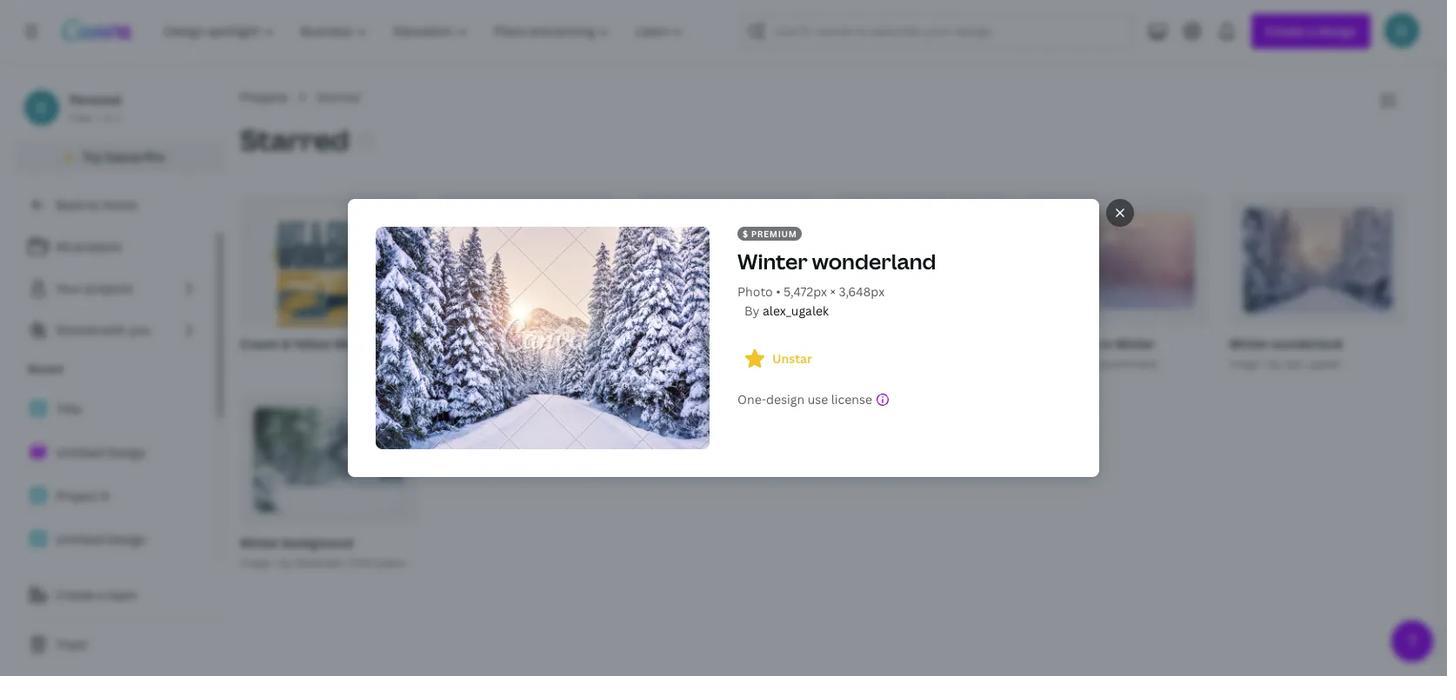 Task type: vqa. For each thing, say whether or not it's contained in the screenshot.
fourth option from the top
no



Task type: describe. For each thing, give the bounding box(es) containing it.
a
[[101, 488, 109, 505]]

untitled for second untitled design link from the bottom of the page
[[56, 445, 104, 461]]

your projects link
[[14, 271, 213, 306]]

untitled for 2nd untitled design link
[[56, 532, 104, 548]]

use
[[808, 392, 828, 408]]

thanksgiving for pumpkin
[[636, 335, 713, 352]]

• inside snowflakes in winter image • by kristamonique
[[1065, 356, 1069, 371]]

all for all projects
[[56, 238, 71, 255]]

alex_ugalek inside winter wonderland image • by alex_ugalek
[[1284, 356, 1341, 371]]

project
[[56, 488, 98, 505]]

one-
[[738, 392, 767, 408]]

background
[[283, 535, 353, 552]]

unstar button
[[738, 342, 826, 377]]

home
[[102, 197, 137, 213]]

recent
[[28, 362, 63, 377]]

thanksgiving image • by demarco-media
[[438, 335, 572, 371]]

snowflakes
[[1032, 335, 1099, 352]]

design for second untitled design link from the bottom of the page
[[107, 445, 147, 461]]

kristamonique
[[1086, 356, 1158, 371]]

title link
[[14, 391, 213, 428]]

shared with you link
[[14, 313, 213, 348]]

trash
[[56, 637, 88, 653]]

your projects
[[56, 280, 134, 297]]

with
[[100, 322, 126, 338]]

pro
[[144, 149, 164, 165]]

project a link
[[14, 478, 213, 515]]

winter inside snowflakes in winter image • by kristamonique
[[1116, 335, 1155, 352]]

• inside thanksgiving image • by demarco-media
[[471, 356, 475, 371]]

and
[[771, 335, 793, 352]]

mizina
[[690, 356, 723, 371]]

projects for your projects
[[85, 280, 134, 297]]

2 untitled design from the top
[[56, 532, 147, 548]]

all for all
[[28, 572, 41, 587]]

image inside winter background image • by alexander chernyakov
[[240, 556, 270, 571]]

in
[[1102, 335, 1113, 352]]

image inside thanksgiving image • by demarco-media
[[438, 356, 468, 371]]

shared
[[56, 322, 97, 338]]

1 untitled design from the top
[[56, 445, 147, 461]]

• inside winter wonderland image • by alex_ugalek
[[1262, 356, 1267, 371]]

by inside winter wonderland image • by alex_ugalek
[[1269, 356, 1282, 371]]

apple
[[796, 335, 829, 352]]

to
[[87, 197, 99, 213]]



Task type: locate. For each thing, give the bounding box(es) containing it.
unstar
[[773, 351, 812, 367]]

0 horizontal spatial all
[[28, 572, 41, 587]]

0 vertical spatial untitled design
[[56, 445, 147, 461]]

untitled design link down project a link
[[14, 522, 213, 559]]

thanksgiving inside thanksgiving pumpkin and apple various pies image • by mizina
[[636, 335, 713, 352]]

1 untitled from the top
[[56, 445, 104, 461]]

by inside thanksgiving image • by demarco-media
[[477, 356, 490, 371]]

create a team
[[56, 587, 137, 604]]

• inside thanksgiving pumpkin and apple various pies image • by mizina
[[669, 356, 673, 371]]

projects
[[74, 238, 122, 255], [85, 280, 134, 297]]

1 vertical spatial untitled design
[[56, 532, 147, 548]]

trash link
[[14, 628, 226, 663]]

media
[[541, 356, 572, 371]]

• inside the $ premium winter wonderland photo • 5,472px × 3,648px by alex_ugalek
[[776, 284, 781, 300]]

untitled design link
[[14, 435, 213, 472], [14, 522, 213, 559]]

you
[[129, 322, 150, 338]]

demarco-
[[492, 356, 541, 371]]

thanksgiving for image
[[438, 335, 515, 352]]

winter inside winter wonderland image • by alex_ugalek
[[1230, 335, 1269, 352]]

1 horizontal spatial thanksgiving
[[636, 335, 713, 352]]

5,472px
[[784, 284, 827, 300]]

projects
[[240, 89, 288, 105]]

0 vertical spatial untitled design link
[[14, 435, 213, 472]]

by inside snowflakes in winter image • by kristamonique
[[1071, 356, 1084, 371]]

projects down back to home
[[74, 238, 122, 255]]

back to home
[[56, 197, 137, 213]]

all projects link
[[14, 230, 213, 264]]

photo
[[738, 284, 773, 300]]

1 thanksgiving from the left
[[438, 335, 515, 352]]

wonderland inside the $ premium winter wonderland photo • 5,472px × 3,648px by alex_ugalek
[[812, 247, 937, 276]]

winter inside winter background image • by alexander chernyakov
[[240, 535, 280, 552]]

0 vertical spatial design
[[107, 445, 147, 461]]

0 horizontal spatial wonderland
[[812, 247, 937, 276]]

wonderland inside winter wonderland image • by alex_ugalek
[[1272, 335, 1343, 352]]

1 vertical spatial list
[[14, 391, 213, 559]]

0 vertical spatial projects
[[74, 238, 122, 255]]

pumpkin
[[716, 335, 768, 352]]

one-design use license
[[738, 392, 873, 408]]

×
[[830, 284, 836, 300]]

list containing title
[[14, 391, 213, 559]]

chernyakov
[[348, 556, 407, 571]]

back
[[56, 197, 84, 213]]

untitled design down a at the left of the page
[[56, 532, 147, 548]]

try canva pro
[[83, 149, 164, 165]]

try
[[83, 149, 101, 165]]

premium
[[751, 228, 797, 240]]

thanksgiving up demarco-
[[438, 335, 515, 352]]

by
[[477, 356, 490, 371], [675, 356, 688, 371], [1071, 356, 1084, 371], [1269, 356, 1282, 371], [279, 556, 292, 571]]

1 vertical spatial design
[[107, 532, 147, 548]]

thanksgiving
[[438, 335, 515, 352], [636, 335, 713, 352]]

all
[[56, 238, 71, 255], [28, 572, 41, 587]]

$ premium winter wonderland photo • 5,472px × 3,648px by alex_ugalek
[[738, 228, 937, 319]]

image inside snowflakes in winter image • by kristamonique
[[1032, 356, 1062, 371]]

winter wonderland image • by alex_ugalek
[[1230, 335, 1343, 371]]

untitled design
[[56, 445, 147, 461], [56, 532, 147, 548]]

1 vertical spatial alex_ugalek
[[1284, 356, 1341, 371]]

3,648px
[[839, 284, 885, 300]]

free
[[70, 110, 92, 125]]

design
[[767, 392, 805, 408]]

1 list from the top
[[14, 230, 213, 348]]

try canva pro button
[[14, 141, 226, 174]]

image inside winter wonderland image • by alex_ugalek
[[1230, 356, 1260, 371]]

list containing all projects
[[14, 230, 213, 348]]

1 horizontal spatial alex_ugalek
[[1284, 356, 1341, 371]]

a
[[98, 587, 104, 604]]

thanksgiving inside thanksgiving image • by demarco-media
[[438, 335, 515, 352]]

various
[[832, 335, 876, 352]]

design
[[107, 445, 147, 461], [107, 532, 147, 548]]

starred down projects link
[[240, 121, 349, 158]]

winter inside the $ premium winter wonderland photo • 5,472px × 3,648px by alex_ugalek
[[738, 247, 808, 276]]

winter
[[738, 247, 808, 276], [1116, 335, 1155, 352], [1230, 335, 1269, 352], [240, 535, 280, 552]]

back to home link
[[14, 188, 226, 223]]

1
[[116, 110, 121, 125]]

title
[[56, 401, 81, 418]]

2 thanksgiving from the left
[[636, 335, 713, 352]]

starred right projects on the top left
[[316, 89, 360, 105]]

projects for all projects
[[74, 238, 122, 255]]

team
[[107, 587, 137, 604]]

image
[[438, 356, 468, 371], [636, 356, 666, 371], [1032, 356, 1062, 371], [1230, 356, 1260, 371], [240, 556, 270, 571]]

snowflakes in winter image • by kristamonique
[[1032, 335, 1158, 371]]

all up your
[[56, 238, 71, 255]]

by
[[745, 303, 760, 319]]

1 untitled design link from the top
[[14, 435, 213, 472]]

starred
[[316, 89, 360, 105], [240, 121, 349, 158]]

create a team button
[[14, 579, 226, 613]]

projects right your
[[85, 280, 134, 297]]

alex_ugalek
[[763, 303, 829, 319], [1284, 356, 1341, 371]]

license
[[831, 392, 873, 408]]

thanksgiving pumpkin and apple various pies image • by mizina
[[636, 335, 903, 371]]

0 vertical spatial starred
[[316, 89, 360, 105]]

personal
[[70, 91, 121, 108]]

image inside thanksgiving pumpkin and apple various pies image • by mizina
[[636, 356, 666, 371]]

design down project a link
[[107, 532, 147, 548]]

2 design from the top
[[107, 532, 147, 548]]

1 horizontal spatial wonderland
[[1272, 335, 1343, 352]]

projects link
[[240, 88, 288, 107]]

None search field
[[741, 14, 1134, 49]]

0 horizontal spatial alex_ugalek
[[763, 303, 829, 319]]

1 vertical spatial untitled design link
[[14, 522, 213, 559]]

shared with you
[[56, 322, 150, 338]]

untitled design up a at the left of the page
[[56, 445, 147, 461]]

create
[[56, 587, 95, 604]]

•
[[95, 110, 99, 125], [776, 284, 781, 300], [471, 356, 475, 371], [669, 356, 673, 371], [1065, 356, 1069, 371], [1262, 356, 1267, 371], [273, 556, 277, 571]]

1 vertical spatial all
[[28, 572, 41, 587]]

list
[[14, 230, 213, 348], [14, 391, 213, 559]]

your
[[56, 280, 82, 297]]

0 vertical spatial wonderland
[[812, 247, 937, 276]]

2 untitled design link from the top
[[14, 522, 213, 559]]

top level navigation element
[[153, 14, 699, 49]]

project a
[[56, 488, 109, 505]]

untitled up project a
[[56, 445, 104, 461]]

untitled
[[56, 445, 104, 461], [56, 532, 104, 548]]

$
[[743, 228, 749, 240]]

wonderland
[[812, 247, 937, 276], [1272, 335, 1343, 352]]

1 design from the top
[[107, 445, 147, 461]]

untitled down project a
[[56, 532, 104, 548]]

1 vertical spatial wonderland
[[1272, 335, 1343, 352]]

0 vertical spatial all
[[56, 238, 71, 255]]

untitled design link down 'title' link
[[14, 435, 213, 472]]

design down 'title' link
[[107, 445, 147, 461]]

0 horizontal spatial thanksgiving
[[438, 335, 515, 352]]

pies
[[879, 335, 903, 352]]

1 horizontal spatial all
[[56, 238, 71, 255]]

all left "create"
[[28, 572, 41, 587]]

0 vertical spatial untitled
[[56, 445, 104, 461]]

alex_ugalek inside the $ premium winter wonderland photo • 5,472px × 3,648px by alex_ugalek
[[763, 303, 829, 319]]

design for 2nd untitled design link
[[107, 532, 147, 548]]

canva
[[104, 149, 141, 165]]

by inside thanksgiving pumpkin and apple various pies image • by mizina
[[675, 356, 688, 371]]

0 vertical spatial alex_ugalek
[[763, 303, 829, 319]]

1 vertical spatial projects
[[85, 280, 134, 297]]

winter background image • by alexander chernyakov
[[240, 535, 407, 571]]

0 vertical spatial list
[[14, 230, 213, 348]]

alexander
[[295, 556, 345, 571]]

2 untitled from the top
[[56, 532, 104, 548]]

1 vertical spatial starred
[[240, 121, 349, 158]]

by inside winter background image • by alexander chernyakov
[[279, 556, 292, 571]]

1 vertical spatial untitled
[[56, 532, 104, 548]]

thanksgiving up the mizina
[[636, 335, 713, 352]]

• inside winter background image • by alexander chernyakov
[[273, 556, 277, 571]]

2 list from the top
[[14, 391, 213, 559]]

all projects
[[56, 238, 122, 255]]

free •
[[70, 110, 99, 125]]



